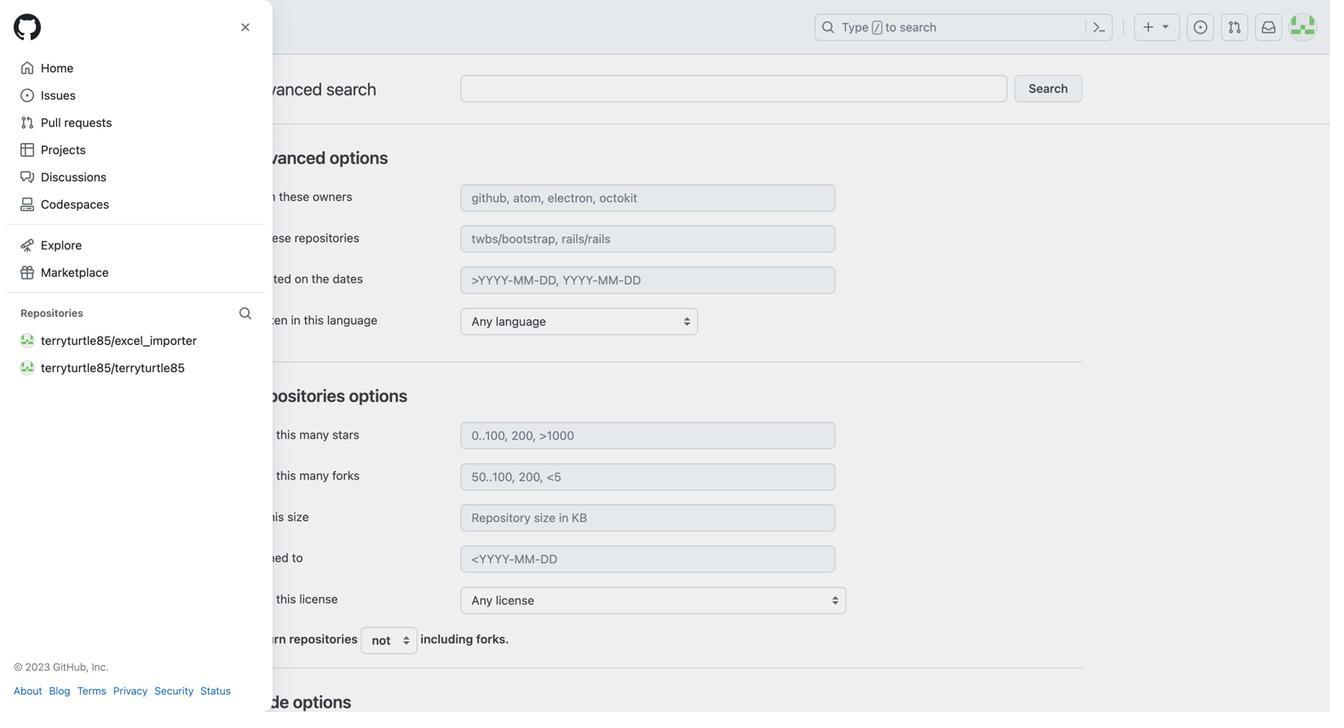 Task type: describe. For each thing, give the bounding box(es) containing it.
advanced for advanced search
[[248, 79, 322, 99]]

Pushed to text field
[[461, 546, 836, 573]]

repositories list
[[14, 327, 259, 382]]

pull requests
[[41, 115, 112, 130]]

written
[[248, 313, 288, 327]]

in
[[291, 313, 301, 327]]

issues link
[[14, 82, 259, 109]]

this right in
[[304, 313, 324, 327]]

pushed to
[[248, 551, 303, 565]]

size
[[287, 510, 309, 524]]

dialog containing home
[[0, 0, 273, 713]]

With this many forks text field
[[461, 464, 836, 491]]

advanced for advanced options
[[248, 147, 326, 167]]

these for owners
[[279, 190, 310, 204]]

with this many forks
[[248, 469, 360, 483]]

projects link
[[14, 136, 259, 164]]

With this many stars text field
[[461, 422, 836, 450]]

type / to search
[[842, 20, 937, 34]]

these for repositories
[[261, 231, 291, 245]]

Created on the dates text field
[[461, 267, 836, 294]]

this for with this many forks
[[276, 469, 296, 483]]

terms link
[[77, 684, 106, 699]]

options for repositories options
[[349, 385, 408, 405]]

about link
[[14, 684, 42, 699]]

from these owners
[[248, 190, 353, 204]]

0 vertical spatial repositories
[[295, 231, 360, 245]]

search
[[1029, 81, 1068, 95]]

terryturtle85/excel_importer
[[41, 334, 197, 348]]

2023
[[25, 661, 50, 673]]

return repositories
[[248, 632, 361, 647]]

security link
[[155, 684, 194, 699]]

pull
[[41, 115, 61, 130]]

language
[[327, 313, 378, 327]]

options for code options
[[293, 692, 352, 712]]

options for advanced options
[[330, 147, 388, 167]]

explore
[[41, 238, 82, 252]]

status link
[[201, 684, 231, 699]]

© 2023 github, inc.
[[14, 661, 109, 673]]

0 horizontal spatial search
[[326, 79, 377, 99]]

with for with this many stars
[[248, 428, 273, 442]]

triangle down image
[[1159, 19, 1173, 33]]

plus image
[[1142, 20, 1156, 34]]

©
[[14, 661, 23, 673]]

codespaces link
[[14, 191, 259, 218]]

of this size
[[248, 510, 309, 524]]

including forks.
[[418, 632, 509, 647]]

/
[[874, 22, 880, 34]]

discussions link
[[14, 164, 259, 191]]

return
[[248, 632, 286, 647]]

created on the dates
[[248, 272, 363, 286]]

requests
[[64, 115, 112, 130]]

license
[[299, 592, 338, 606]]

type
[[842, 20, 869, 34]]

close image
[[239, 20, 252, 34]]

with this many stars
[[248, 428, 359, 442]]

0 vertical spatial to
[[886, 20, 897, 34]]

security
[[155, 685, 194, 697]]

in
[[248, 231, 258, 245]]

issue opened image
[[1194, 20, 1208, 34]]

written in this language
[[248, 313, 378, 327]]

about blog terms privacy security status
[[14, 685, 231, 697]]

privacy link
[[113, 684, 148, 699]]

open global navigation menu image
[[20, 20, 34, 34]]

marketplace link
[[14, 259, 259, 286]]

notifications image
[[1262, 20, 1276, 34]]



Task type: locate. For each thing, give the bounding box(es) containing it.
many left stars
[[299, 428, 329, 442]]

dialog
[[0, 0, 273, 713]]

repositories down the license
[[289, 632, 358, 647]]

stars
[[332, 428, 359, 442]]

terryturtle85/excel_importer link
[[14, 327, 259, 355]]

1 horizontal spatial search
[[900, 20, 937, 34]]

repositories down owners at the top left of the page
[[295, 231, 360, 245]]

inc.
[[92, 661, 109, 673]]

this for with this many stars
[[276, 428, 296, 442]]

on
[[295, 272, 308, 286]]

privacy
[[113, 685, 148, 697]]

1 horizontal spatial to
[[886, 20, 897, 34]]

1 horizontal spatial repositories
[[248, 385, 345, 405]]

2 vertical spatial with
[[248, 592, 273, 606]]

0 vertical spatial repositories
[[20, 307, 83, 319]]

2 with from the top
[[248, 469, 273, 483]]

1 with from the top
[[248, 428, 273, 442]]

created
[[248, 272, 291, 286]]

command palette image
[[1093, 20, 1106, 34]]

the
[[312, 272, 329, 286]]

from
[[248, 190, 276, 204]]

advanced down close image
[[248, 79, 322, 99]]

2 advanced from the top
[[248, 147, 326, 167]]

search button
[[1015, 75, 1083, 102]]

this right of
[[264, 510, 284, 524]]

explore link
[[14, 232, 259, 259]]

blog link
[[49, 684, 70, 699]]

home
[[41, 61, 74, 75]]

forks
[[332, 469, 360, 483]]

options up owners at the top left of the page
[[330, 147, 388, 167]]

search
[[900, 20, 937, 34], [326, 79, 377, 99]]

Of this size text field
[[461, 505, 836, 532]]

of
[[248, 510, 261, 524]]

about
[[14, 685, 42, 697]]

0 horizontal spatial repositories
[[20, 307, 83, 319]]

terms
[[77, 685, 106, 697]]

with this license
[[248, 592, 338, 606]]

0 vertical spatial many
[[299, 428, 329, 442]]

repositories
[[20, 307, 83, 319], [248, 385, 345, 405]]

with for with this license
[[248, 592, 273, 606]]

0 vertical spatial options
[[330, 147, 388, 167]]

this for with this license
[[276, 592, 296, 606]]

0 vertical spatial search
[[900, 20, 937, 34]]

0 horizontal spatial to
[[292, 551, 303, 565]]

terryturtle85/terryturtle85
[[41, 361, 185, 375]]

this
[[304, 313, 324, 327], [276, 428, 296, 442], [276, 469, 296, 483], [264, 510, 284, 524], [276, 592, 296, 606]]

these
[[279, 190, 310, 204], [261, 231, 291, 245]]

1 vertical spatial advanced
[[248, 147, 326, 167]]

0 vertical spatial advanced
[[248, 79, 322, 99]]

1 vertical spatial repositories
[[289, 632, 358, 647]]

From these owners text field
[[461, 184, 836, 212]]

1 vertical spatial repositories
[[248, 385, 345, 405]]

codespaces
[[41, 197, 109, 211]]

to
[[886, 20, 897, 34], [292, 551, 303, 565]]

many left forks
[[299, 469, 329, 483]]

git pull request image
[[1228, 20, 1242, 34]]

2 vertical spatial options
[[293, 692, 352, 712]]

1 vertical spatial these
[[261, 231, 291, 245]]

search up the advanced options
[[326, 79, 377, 99]]

1 vertical spatial many
[[299, 469, 329, 483]]

advanced
[[248, 79, 322, 99], [248, 147, 326, 167]]

pull requests link
[[14, 109, 259, 136]]

pushed
[[248, 551, 289, 565]]

in these repositories
[[248, 231, 360, 245]]

these right from
[[279, 190, 310, 204]]

blog
[[49, 685, 70, 697]]

with up with this many forks
[[248, 428, 273, 442]]

options right code at the left of page
[[293, 692, 352, 712]]

repositories up the with this many stars at the left bottom of page
[[248, 385, 345, 405]]

0 vertical spatial these
[[279, 190, 310, 204]]

many for forks
[[299, 469, 329, 483]]

with for with this many forks
[[248, 469, 273, 483]]

terryturtle85/terryturtle85 link
[[14, 355, 259, 382]]

options up stars
[[349, 385, 408, 405]]

advanced up from these owners
[[248, 147, 326, 167]]

1 vertical spatial to
[[292, 551, 303, 565]]

this left the license
[[276, 592, 296, 606]]

search right /
[[900, 20, 937, 34]]

repositories
[[295, 231, 360, 245], [289, 632, 358, 647]]

home link
[[14, 55, 259, 82]]

code options
[[248, 692, 352, 712]]

advanced options
[[248, 147, 388, 167]]

to right pushed
[[292, 551, 303, 565]]

repositories options
[[248, 385, 408, 405]]

this for of this size
[[264, 510, 284, 524]]

to right /
[[886, 20, 897, 34]]

discussions
[[41, 170, 107, 184]]

repositories for repositories options
[[248, 385, 345, 405]]

with
[[248, 428, 273, 442], [248, 469, 273, 483], [248, 592, 273, 606]]

1 many from the top
[[299, 428, 329, 442]]

many for stars
[[299, 428, 329, 442]]

1 vertical spatial search
[[326, 79, 377, 99]]

code
[[248, 692, 289, 712]]

In these repositories text field
[[461, 226, 836, 253]]

forks.
[[476, 632, 509, 647]]

projects
[[41, 143, 86, 157]]

2 many from the top
[[299, 469, 329, 483]]

with up return
[[248, 592, 273, 606]]

owners
[[313, 190, 353, 204]]

1 advanced from the top
[[248, 79, 322, 99]]

issues
[[41, 88, 76, 102]]

3 with from the top
[[248, 592, 273, 606]]

many
[[299, 428, 329, 442], [299, 469, 329, 483]]

dates
[[333, 272, 363, 286]]

repositories down marketplace
[[20, 307, 83, 319]]

status
[[201, 685, 231, 697]]

options
[[330, 147, 388, 167], [349, 385, 408, 405], [293, 692, 352, 712]]

with up of
[[248, 469, 273, 483]]

1 vertical spatial options
[[349, 385, 408, 405]]

these right 'in'
[[261, 231, 291, 245]]

this up with this many forks
[[276, 428, 296, 442]]

1 vertical spatial with
[[248, 469, 273, 483]]

advanced search
[[248, 79, 377, 99]]

github,
[[53, 661, 89, 673]]

marketplace
[[41, 266, 109, 280]]

repositories for repositories
[[20, 307, 83, 319]]

including
[[421, 632, 473, 647]]

0 vertical spatial with
[[248, 428, 273, 442]]

this up of this size
[[276, 469, 296, 483]]



Task type: vqa. For each thing, say whether or not it's contained in the screenshot.
Loading Contributions… on the top
no



